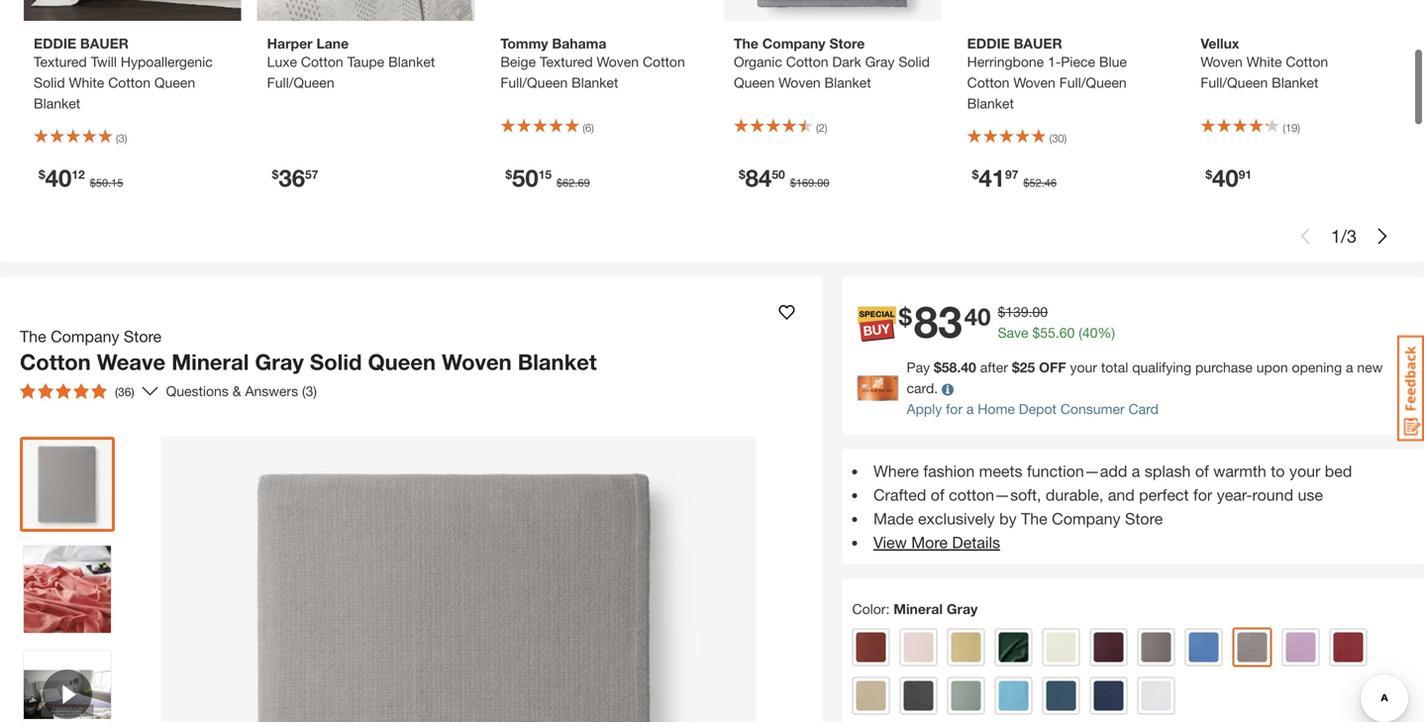 Task type: locate. For each thing, give the bounding box(es) containing it.
textured inside tommy bahama beige textured woven cotton full/queen blanket
[[540, 54, 593, 70]]

0 horizontal spatial bauer
[[80, 35, 129, 52]]

00 up 55
[[1033, 304, 1048, 320]]

1 full/queen from the left
[[267, 74, 334, 91]]

gray inside the company store cotton weave mineral gray solid queen woven blanket
[[255, 349, 304, 375]]

84
[[746, 164, 772, 192]]

the up organic
[[734, 35, 759, 52]]

2 horizontal spatial company
[[1052, 509, 1121, 528]]

) for 84
[[825, 122, 828, 134]]

1 horizontal spatial the
[[734, 35, 759, 52]]

store up "dark"
[[830, 35, 865, 52]]

herringbone
[[968, 54, 1044, 70]]

bauer up 1-
[[1014, 35, 1063, 52]]

2 eddie from the left
[[968, 35, 1010, 52]]

1 vertical spatial the
[[20, 327, 46, 346]]

your inside where fashion meets function—add a splash of warmth to your bed crafted of cotton—soft, durable, and perfect for year-round use made exclusively by the company store view more details
[[1290, 462, 1321, 481]]

0 horizontal spatial company
[[51, 327, 119, 346]]

ivory image
[[1047, 633, 1076, 662]]

2 horizontal spatial the
[[1021, 509, 1048, 528]]

mineral inside the company store cotton weave mineral gray solid queen woven blanket
[[172, 349, 249, 375]]

&
[[233, 383, 241, 399]]

the inside "the company store organic cotton dark gray solid queen woven blanket"
[[734, 35, 759, 52]]

textured down the bahama at the left
[[540, 54, 593, 70]]

full/queen inside eddie bauer herringbone 1-piece blue cotton woven full/queen blanket
[[1060, 74, 1127, 91]]

1 horizontal spatial gray
[[866, 54, 895, 70]]

of right splash
[[1196, 462, 1209, 481]]

gray inside "the company store organic cotton dark gray solid queen woven blanket"
[[866, 54, 895, 70]]

$ 83 40
[[899, 295, 991, 347]]

where
[[874, 462, 919, 481]]

splash
[[1145, 462, 1191, 481]]

1 horizontal spatial of
[[1196, 462, 1209, 481]]

card.
[[907, 380, 938, 396]]

1 vertical spatial mineral
[[894, 601, 943, 617]]

taupe
[[347, 54, 385, 70]]

store inside the company store cotton weave mineral gray solid queen woven blanket
[[124, 327, 162, 346]]

store for weave
[[124, 327, 162, 346]]

company inside the company store cotton weave mineral gray solid queen woven blanket
[[51, 327, 119, 346]]

and
[[1108, 486, 1135, 504]]

for inside where fashion meets function—add a splash of warmth to your bed crafted of cotton—soft, durable, and perfect for year-round use made exclusively by the company store view more details
[[1194, 486, 1213, 504]]

full/queen down luxe
[[267, 74, 334, 91]]

0 horizontal spatial your
[[1070, 359, 1098, 376]]

( for 84
[[816, 122, 819, 134]]

true navy image
[[1094, 681, 1124, 711]]

0 vertical spatial a
[[1346, 359, 1354, 376]]

$ right pay
[[934, 359, 942, 376]]

0 horizontal spatial 00
[[818, 177, 830, 189]]

. inside $ 84 50 $ 169 . 00
[[815, 177, 818, 189]]

1 textured from the left
[[34, 54, 87, 70]]

69
[[578, 177, 590, 189]]

1
[[1332, 226, 1341, 247]]

(
[[583, 122, 586, 134], [816, 122, 819, 134], [1283, 122, 1286, 134], [116, 132, 119, 145], [1050, 132, 1052, 145], [1079, 325, 1083, 341]]

0 vertical spatial 3
[[119, 132, 125, 145]]

color
[[853, 601, 886, 617]]

the for cotton
[[20, 327, 46, 346]]

15 inside $ 50 15 $ 62 . 69
[[539, 168, 552, 181]]

this is the first slide image
[[1298, 229, 1314, 244]]

textured twill hypoallergenic solid white cotton queen blanket image
[[24, 0, 241, 21]]

2 horizontal spatial solid
[[899, 54, 930, 70]]

0 vertical spatial mineral
[[172, 349, 249, 375]]

bauer inside eddie bauer herringbone 1-piece blue cotton woven full/queen blanket
[[1014, 35, 1063, 52]]

blanket inside "the company store organic cotton dark gray solid queen woven blanket"
[[825, 74, 872, 91]]

1-
[[1048, 54, 1061, 70]]

$ right 97
[[1024, 177, 1030, 189]]

0 vertical spatial gray
[[866, 54, 895, 70]]

luxe
[[267, 54, 297, 70]]

blanket inside eddie bauer herringbone 1-piece blue cotton woven full/queen blanket
[[968, 95, 1014, 112]]

2 vertical spatial the
[[1021, 509, 1048, 528]]

queen inside eddie bauer textured twill hypoallergenic solid white cotton queen blanket
[[154, 74, 195, 91]]

. inside $ 50 15 $ 62 . 69
[[575, 177, 578, 189]]

15 right the 12
[[111, 177, 123, 189]]

) for 40
[[125, 132, 127, 145]]

( up "$ 40 12 $ 50 . 15"
[[116, 132, 119, 145]]

store inside "the company store organic cotton dark gray solid queen woven blanket"
[[830, 35, 865, 52]]

the right by on the bottom of the page
[[1021, 509, 1048, 528]]

woven inside "the company store organic cotton dark gray solid queen woven blanket"
[[779, 74, 821, 91]]

merlot image
[[1094, 633, 1124, 662]]

3
[[119, 132, 125, 145], [1347, 226, 1357, 247]]

dark green image
[[999, 633, 1029, 662]]

2 full/queen from the left
[[501, 74, 568, 91]]

( up 69 on the top left of page
[[583, 122, 586, 134]]

full/queen down beige
[[501, 74, 568, 91]]

( right the 60
[[1079, 325, 1083, 341]]

15 left 62
[[539, 168, 552, 181]]

questions & answers (3)
[[166, 383, 317, 399]]

)
[[592, 122, 594, 134], [825, 122, 828, 134], [1298, 122, 1301, 134], [125, 132, 127, 145], [1065, 132, 1067, 145]]

cotton up ( 19 )
[[1286, 54, 1329, 70]]

0 horizontal spatial queen
[[154, 74, 195, 91]]

( down vellux woven white cotton full/queen blanket
[[1283, 122, 1286, 134]]

blanket inside the company store cotton weave mineral gray solid queen woven blanket
[[518, 349, 597, 375]]

2 vertical spatial gray
[[947, 601, 978, 617]]

a left new
[[1346, 359, 1354, 376]]

company up organic
[[763, 35, 826, 52]]

50 inside $ 84 50 $ 169 . 00
[[772, 168, 785, 181]]

0 horizontal spatial 50
[[96, 177, 108, 189]]

6015892936001 image
[[24, 651, 111, 722]]

.
[[108, 177, 111, 189], [575, 177, 578, 189], [815, 177, 818, 189], [1042, 177, 1045, 189], [1029, 304, 1033, 320], [1056, 325, 1060, 341]]

teal image
[[1047, 681, 1076, 711]]

1 horizontal spatial company
[[763, 35, 826, 52]]

info image
[[942, 384, 954, 396]]

after
[[981, 359, 1009, 376]]

0 horizontal spatial mineral
[[172, 349, 249, 375]]

store
[[830, 35, 865, 52], [124, 327, 162, 346], [1125, 509, 1163, 528]]

full/queen inside harper lane luxe cotton taupe blanket full/queen
[[267, 74, 334, 91]]

the company store link
[[20, 325, 170, 348]]

of down fashion
[[931, 486, 945, 504]]

cotton left "dark"
[[786, 54, 829, 70]]

your left total
[[1070, 359, 1098, 376]]

. inside "$ 40 12 $ 50 . 15"
[[108, 177, 111, 189]]

) for 41
[[1065, 132, 1067, 145]]

1 horizontal spatial 3
[[1347, 226, 1357, 247]]

slate gray image
[[904, 681, 934, 711]]

3 up "$ 40 12 $ 50 . 15"
[[119, 132, 125, 145]]

bauer up the 'twill'
[[80, 35, 129, 52]]

0 vertical spatial of
[[1196, 462, 1209, 481]]

2 vertical spatial company
[[1052, 509, 1121, 528]]

gray up butterscotch icon
[[947, 601, 978, 617]]

$ 36 57
[[272, 164, 318, 192]]

woven inside vellux woven white cotton full/queen blanket
[[1201, 54, 1243, 70]]

organic cotton dark gray solid queen woven blanket image
[[724, 0, 942, 21]]

store inside where fashion meets function—add a splash of warmth to your bed crafted of cotton—soft, durable, and perfect for year-round use made exclusively by the company store view more details
[[1125, 509, 1163, 528]]

cotton up 5 stars image
[[20, 349, 91, 375]]

by
[[1000, 509, 1017, 528]]

. inside $ 41 97 $ 52 . 46
[[1042, 177, 1045, 189]]

piece
[[1061, 54, 1096, 70]]

thyme image
[[952, 681, 981, 711]]

$ right 84
[[790, 177, 796, 189]]

. for 41
[[1042, 177, 1045, 189]]

1 horizontal spatial white
[[1247, 54, 1283, 70]]

cotton
[[301, 54, 343, 70], [643, 54, 685, 70], [786, 54, 829, 70], [1286, 54, 1329, 70], [108, 74, 151, 91], [968, 74, 1010, 91], [20, 349, 91, 375]]

cotton inside the company store cotton weave mineral gray solid queen woven blanket
[[20, 349, 91, 375]]

$ left 97
[[973, 168, 979, 181]]

1 horizontal spatial eddie
[[968, 35, 1010, 52]]

0 horizontal spatial the
[[20, 327, 46, 346]]

1 vertical spatial 3
[[1347, 226, 1357, 247]]

answers
[[245, 383, 298, 399]]

cotton inside vellux woven white cotton full/queen blanket
[[1286, 54, 1329, 70]]

warmth
[[1214, 462, 1267, 481]]

1 vertical spatial company
[[51, 327, 119, 346]]

( up 46
[[1050, 132, 1052, 145]]

1 vertical spatial a
[[967, 401, 974, 417]]

$ 50 15 $ 62 . 69
[[506, 164, 590, 192]]

company up the weave
[[51, 327, 119, 346]]

1 vertical spatial your
[[1290, 462, 1321, 481]]

woven inside the company store cotton weave mineral gray solid queen woven blanket
[[442, 349, 512, 375]]

2 horizontal spatial store
[[1125, 509, 1163, 528]]

solid inside the company store cotton weave mineral gray solid queen woven blanket
[[310, 349, 362, 375]]

cotton left organic
[[643, 54, 685, 70]]

( up $ 84 50 $ 169 . 00
[[816, 122, 819, 134]]

0 vertical spatial white
[[1247, 54, 1283, 70]]

a left home
[[967, 401, 974, 417]]

2 horizontal spatial a
[[1346, 359, 1354, 376]]

50 right the 12
[[96, 177, 108, 189]]

off
[[1039, 359, 1067, 376]]

3 right 1
[[1347, 226, 1357, 247]]

4 full/queen from the left
[[1201, 74, 1268, 91]]

0 vertical spatial the
[[734, 35, 759, 52]]

91
[[1239, 168, 1252, 181]]

store down perfect
[[1125, 509, 1163, 528]]

62
[[563, 177, 575, 189]]

blanket inside vellux woven white cotton full/queen blanket
[[1272, 74, 1319, 91]]

3 full/queen from the left
[[1060, 74, 1127, 91]]

60
[[1060, 325, 1075, 341]]

for left year- at the right bottom
[[1194, 486, 1213, 504]]

your up use
[[1290, 462, 1321, 481]]

0 vertical spatial for
[[946, 401, 963, 417]]

0 vertical spatial your
[[1070, 359, 1098, 376]]

gray up answers
[[255, 349, 304, 375]]

2 horizontal spatial 50
[[772, 168, 785, 181]]

1 vertical spatial white
[[69, 74, 104, 91]]

2 bauer from the left
[[1014, 35, 1063, 52]]

your
[[1070, 359, 1098, 376], [1290, 462, 1321, 481]]

weave
[[97, 349, 166, 375]]

for
[[946, 401, 963, 417], [1194, 486, 1213, 504]]

40
[[45, 164, 72, 192], [1213, 164, 1239, 192], [965, 302, 991, 331], [1083, 325, 1098, 341]]

1 horizontal spatial bauer
[[1014, 35, 1063, 52]]

1 horizontal spatial solid
[[310, 349, 362, 375]]

00 right 169
[[818, 177, 830, 189]]

1 eddie from the left
[[34, 35, 76, 52]]

for down 'info' image
[[946, 401, 963, 417]]

$ right after
[[1012, 359, 1020, 376]]

0 horizontal spatial store
[[124, 327, 162, 346]]

) for 50
[[592, 122, 594, 134]]

cotton inside tommy bahama beige textured woven cotton full/queen blanket
[[643, 54, 685, 70]]

0 horizontal spatial white
[[69, 74, 104, 91]]

gray for dark
[[866, 54, 895, 70]]

0 horizontal spatial of
[[931, 486, 945, 504]]

bahama
[[552, 35, 607, 52]]

mineral up questions
[[172, 349, 249, 375]]

eddie
[[34, 35, 76, 52], [968, 35, 1010, 52]]

1 horizontal spatial 00
[[1033, 304, 1048, 320]]

$ left 169
[[739, 168, 746, 181]]

full/queen down piece
[[1060, 74, 1127, 91]]

queen
[[154, 74, 195, 91], [734, 74, 775, 91], [368, 349, 436, 375]]

0 horizontal spatial textured
[[34, 54, 87, 70]]

1 horizontal spatial textured
[[540, 54, 593, 70]]

eddie for 40
[[34, 35, 76, 52]]

0 vertical spatial store
[[830, 35, 865, 52]]

the for organic
[[734, 35, 759, 52]]

store up the weave
[[124, 327, 162, 346]]

1 horizontal spatial a
[[1132, 462, 1141, 481]]

0 horizontal spatial solid
[[34, 74, 65, 91]]

lane
[[316, 35, 349, 52]]

1 vertical spatial 00
[[1033, 304, 1048, 320]]

15
[[539, 168, 552, 181], [111, 177, 123, 189]]

$ inside $ 36 57
[[272, 168, 279, 181]]

$ left 83
[[899, 302, 912, 331]]

exclusively
[[918, 509, 995, 528]]

the company store bed blankets ko33 q mingray e1.1 image
[[24, 546, 111, 633]]

1 horizontal spatial store
[[830, 35, 865, 52]]

eddie inside eddie bauer textured twill hypoallergenic solid white cotton queen blanket
[[34, 35, 76, 52]]

2 horizontal spatial queen
[[734, 74, 775, 91]]

gray
[[866, 54, 895, 70], [255, 349, 304, 375], [947, 601, 978, 617]]

blue
[[1100, 54, 1127, 70]]

bauer inside eddie bauer textured twill hypoallergenic solid white cotton queen blanket
[[80, 35, 129, 52]]

white inside eddie bauer textured twill hypoallergenic solid white cotton queen blanket
[[69, 74, 104, 91]]

gray right "dark"
[[866, 54, 895, 70]]

1 vertical spatial for
[[1194, 486, 1213, 504]]

company inside "the company store organic cotton dark gray solid queen woven blanket"
[[763, 35, 826, 52]]

$ right save
[[1033, 325, 1041, 341]]

eddie down textured twill hypoallergenic solid white cotton queen blanket image
[[34, 35, 76, 52]]

2 vertical spatial store
[[1125, 509, 1163, 528]]

50 left 169
[[772, 168, 785, 181]]

2 vertical spatial a
[[1132, 462, 1141, 481]]

to
[[1271, 462, 1285, 481]]

apply for a home depot consumer card
[[907, 401, 1159, 417]]

textured left the 'twill'
[[34, 54, 87, 70]]

red image
[[1334, 633, 1364, 662]]

your inside your total qualifying purchase upon opening a new card.
[[1070, 359, 1098, 376]]

pay $ 58.40 after $ 25 off
[[907, 359, 1067, 376]]

$
[[39, 168, 45, 181], [272, 168, 279, 181], [506, 168, 512, 181], [739, 168, 746, 181], [973, 168, 979, 181], [1206, 168, 1213, 181], [90, 177, 96, 189], [557, 177, 563, 189], [790, 177, 796, 189], [1024, 177, 1030, 189], [899, 302, 912, 331], [998, 304, 1006, 320], [1033, 325, 1041, 341], [934, 359, 942, 376], [1012, 359, 1020, 376]]

$ 139 . 00 save $ 55 . 60 ( 40 %)
[[998, 304, 1116, 341]]

%)
[[1098, 325, 1116, 341]]

55
[[1041, 325, 1056, 341]]

eddie up herringbone
[[968, 35, 1010, 52]]

0 vertical spatial solid
[[899, 54, 930, 70]]

0 horizontal spatial gray
[[255, 349, 304, 375]]

company down the 'durable,'
[[1052, 509, 1121, 528]]

textured
[[34, 54, 87, 70], [540, 54, 593, 70]]

cotton down lane in the top of the page
[[301, 54, 343, 70]]

color : mineral gray
[[853, 601, 978, 617]]

queen inside "the company store organic cotton dark gray solid queen woven blanket"
[[734, 74, 775, 91]]

1 vertical spatial solid
[[34, 74, 65, 91]]

sand image
[[856, 681, 886, 711]]

full/queen down vellux on the top right of page
[[1201, 74, 1268, 91]]

cotton down herringbone
[[968, 74, 1010, 91]]

41
[[979, 164, 1006, 192]]

1 horizontal spatial 15
[[539, 168, 552, 181]]

$ left 69 on the top left of page
[[557, 177, 563, 189]]

company
[[763, 35, 826, 52], [51, 327, 119, 346], [1052, 509, 1121, 528]]

marine blue image
[[1189, 633, 1219, 662]]

bauer for 40
[[80, 35, 129, 52]]

( inside $ 139 . 00 save $ 55 . 60 ( 40 %)
[[1079, 325, 1083, 341]]

cotton down the 'twill'
[[108, 74, 151, 91]]

a inside where fashion meets function—add a splash of warmth to your bed crafted of cotton—soft, durable, and perfect for year-round use made exclusively by the company store view more details
[[1132, 462, 1141, 481]]

0 horizontal spatial eddie
[[34, 35, 76, 52]]

mineral right :
[[894, 601, 943, 617]]

( for 50
[[583, 122, 586, 134]]

1 bauer from the left
[[80, 35, 129, 52]]

the inside the company store cotton weave mineral gray solid queen woven blanket
[[20, 327, 46, 346]]

0 vertical spatial 00
[[818, 177, 830, 189]]

2 vertical spatial solid
[[310, 349, 362, 375]]

the inside where fashion meets function—add a splash of warmth to your bed crafted of cotton—soft, durable, and perfect for year-round use made exclusively by the company store view more details
[[1021, 509, 1048, 528]]

1 horizontal spatial queen
[[368, 349, 436, 375]]

$ left 91
[[1206, 168, 1213, 181]]

woven
[[597, 54, 639, 70], [1201, 54, 1243, 70], [779, 74, 821, 91], [1014, 74, 1056, 91], [442, 349, 512, 375]]

solid for weave
[[310, 349, 362, 375]]

$ inside $ 83 40
[[899, 302, 912, 331]]

solid inside "the company store organic cotton dark gray solid queen woven blanket"
[[899, 54, 930, 70]]

a up and
[[1132, 462, 1141, 481]]

0 horizontal spatial 15
[[111, 177, 123, 189]]

1 horizontal spatial your
[[1290, 462, 1321, 481]]

25
[[1020, 359, 1036, 376]]

1 vertical spatial gray
[[255, 349, 304, 375]]

0 vertical spatial company
[[763, 35, 826, 52]]

2
[[819, 122, 825, 134]]

queen inside the company store cotton weave mineral gray solid queen woven blanket
[[368, 349, 436, 375]]

full/queen
[[267, 74, 334, 91], [501, 74, 568, 91], [1060, 74, 1127, 91], [1201, 74, 1268, 91]]

of
[[1196, 462, 1209, 481], [931, 486, 945, 504]]

$ left 57
[[272, 168, 279, 181]]

1 vertical spatial store
[[124, 327, 162, 346]]

questions
[[166, 383, 229, 399]]

eddie inside eddie bauer herringbone 1-piece blue cotton woven full/queen blanket
[[968, 35, 1010, 52]]

2 textured from the left
[[540, 54, 593, 70]]

1 horizontal spatial for
[[1194, 486, 1213, 504]]

twill
[[91, 54, 117, 70]]

the up 5 stars image
[[20, 327, 46, 346]]

50 left 62
[[512, 164, 539, 192]]



Task type: describe. For each thing, give the bounding box(es) containing it.
$ left the 12
[[39, 168, 45, 181]]

40 inside $ 139 . 00 save $ 55 . 60 ( 40 %)
[[1083, 325, 1098, 341]]

$ up save
[[998, 304, 1006, 320]]

( 30 )
[[1050, 132, 1067, 145]]

round
[[1253, 486, 1294, 504]]

cotton inside eddie bauer herringbone 1-piece blue cotton woven full/queen blanket
[[968, 74, 1010, 91]]

store for cotton
[[830, 35, 865, 52]]

30
[[1052, 132, 1065, 145]]

. for 40
[[108, 177, 111, 189]]

new
[[1358, 359, 1383, 376]]

home
[[978, 401, 1015, 417]]

. for 84
[[815, 177, 818, 189]]

auburn image
[[856, 633, 886, 662]]

50 inside "$ 40 12 $ 50 . 15"
[[96, 177, 108, 189]]

(36) button
[[12, 376, 142, 407]]

gray for mineral
[[255, 349, 304, 375]]

83
[[914, 295, 963, 347]]

turquoise image
[[999, 681, 1029, 711]]

(3)
[[302, 383, 317, 399]]

butterscotch image
[[952, 633, 981, 662]]

view more details link
[[874, 533, 1001, 552]]

consumer
[[1061, 401, 1125, 417]]

1 / 3
[[1332, 226, 1357, 247]]

white inside vellux woven white cotton full/queen blanket
[[1247, 54, 1283, 70]]

tommy
[[501, 35, 548, 52]]

queen for 40
[[154, 74, 195, 91]]

purchase
[[1196, 359, 1253, 376]]

bed
[[1325, 462, 1353, 481]]

year-
[[1217, 486, 1253, 504]]

cotton inside harper lane luxe cotton taupe blanket full/queen
[[301, 54, 343, 70]]

blanket inside harper lane luxe cotton taupe blanket full/queen
[[388, 54, 435, 70]]

meets
[[980, 462, 1023, 481]]

36
[[279, 164, 305, 192]]

( 6 )
[[583, 122, 594, 134]]

company inside where fashion meets function—add a splash of warmth to your bed crafted of cotton—soft, durable, and perfect for year-round use made exclusively by the company store view more details
[[1052, 509, 1121, 528]]

fashion
[[924, 462, 975, 481]]

crafted
[[874, 486, 927, 504]]

depot
[[1019, 401, 1057, 417]]

woven inside tommy bahama beige textured woven cotton full/queen blanket
[[597, 54, 639, 70]]

169
[[796, 177, 815, 189]]

( for 40
[[116, 132, 119, 145]]

apply now image
[[857, 375, 907, 401]]

pale lilac image
[[1286, 633, 1316, 662]]

0 horizontal spatial 3
[[119, 132, 125, 145]]

eddie bauer herringbone 1-piece blue cotton woven full/queen blanket
[[968, 35, 1127, 112]]

white image
[[1142, 681, 1172, 711]]

apply for a home depot consumer card link
[[907, 401, 1159, 417]]

$ right the 12
[[90, 177, 96, 189]]

5 stars image
[[20, 384, 107, 399]]

card
[[1129, 401, 1159, 417]]

$ 84 50 $ 169 . 00
[[739, 164, 830, 192]]

tommy bahama beige textured woven cotton full/queen blanket
[[501, 35, 685, 91]]

bauer for 41
[[1014, 35, 1063, 52]]

1 vertical spatial of
[[931, 486, 945, 504]]

$ left 62
[[506, 168, 512, 181]]

company for organic
[[763, 35, 826, 52]]

where fashion meets function—add a splash of warmth to your bed crafted of cotton—soft, durable, and perfect for year-round use made exclusively by the company store view more details
[[874, 462, 1353, 552]]

upon
[[1257, 359, 1289, 376]]

qualifying
[[1133, 359, 1192, 376]]

total
[[1102, 359, 1129, 376]]

58.40
[[942, 359, 977, 376]]

6
[[586, 122, 592, 134]]

$ inside '$ 40 91'
[[1206, 168, 1213, 181]]

harper
[[267, 35, 313, 52]]

139
[[1006, 304, 1029, 320]]

solid for cotton
[[899, 54, 930, 70]]

full/queen inside vellux woven white cotton full/queen blanket
[[1201, 74, 1268, 91]]

function—add
[[1027, 462, 1128, 481]]

57
[[305, 168, 318, 181]]

2 horizontal spatial gray
[[947, 601, 978, 617]]

blanket inside tommy bahama beige textured woven cotton full/queen blanket
[[572, 74, 619, 91]]

save
[[998, 325, 1029, 341]]

the company store bed blankets ko33 q mingray 64.0 image
[[24, 441, 111, 528]]

use
[[1298, 486, 1324, 504]]

opening
[[1292, 359, 1343, 376]]

feedback link image
[[1398, 335, 1425, 442]]

0 horizontal spatial for
[[946, 401, 963, 417]]

00 inside $ 139 . 00 save $ 55 . 60 ( 40 %)
[[1033, 304, 1048, 320]]

mineral gray image
[[1238, 633, 1268, 662]]

40 inside $ 83 40
[[965, 302, 991, 331]]

your total qualifying purchase upon opening a new card.
[[907, 359, 1383, 396]]

cotton inside eddie bauer textured twill hypoallergenic solid white cotton queen blanket
[[108, 74, 151, 91]]

apply
[[907, 401, 942, 417]]

:
[[886, 601, 890, 617]]

1 horizontal spatial 50
[[512, 164, 539, 192]]

mocha image
[[1142, 633, 1172, 662]]

woven inside eddie bauer herringbone 1-piece blue cotton woven full/queen blanket
[[1014, 74, 1056, 91]]

next slide image
[[1375, 229, 1391, 244]]

blush image
[[904, 633, 934, 662]]

12
[[72, 168, 85, 181]]

15 inside "$ 40 12 $ 50 . 15"
[[111, 177, 123, 189]]

a inside your total qualifying purchase upon opening a new card.
[[1346, 359, 1354, 376]]

. for 50
[[575, 177, 578, 189]]

made
[[874, 509, 914, 528]]

$ 41 97 $ 52 . 46
[[973, 164, 1057, 192]]

0 horizontal spatial a
[[967, 401, 974, 417]]

( 2 )
[[816, 122, 828, 134]]

beige
[[501, 54, 536, 70]]

46
[[1045, 177, 1057, 189]]

dark
[[833, 54, 862, 70]]

cotton—soft,
[[949, 486, 1042, 504]]

cotton inside "the company store organic cotton dark gray solid queen woven blanket"
[[786, 54, 829, 70]]

$ 40 12 $ 50 . 15
[[39, 164, 123, 192]]

view
[[874, 533, 907, 552]]

more
[[912, 533, 948, 552]]

textured inside eddie bauer textured twill hypoallergenic solid white cotton queen blanket
[[34, 54, 87, 70]]

the company store cotton weave mineral gray solid queen woven blanket
[[20, 327, 597, 375]]

queen for 84
[[734, 74, 775, 91]]

eddie bauer textured twill hypoallergenic solid white cotton queen blanket
[[34, 35, 213, 112]]

eddie for 41
[[968, 35, 1010, 52]]

( for 41
[[1050, 132, 1052, 145]]

1 horizontal spatial mineral
[[894, 601, 943, 617]]

the company store organic cotton dark gray solid queen woven blanket
[[734, 35, 930, 91]]

vellux woven white cotton full/queen blanket
[[1201, 35, 1329, 91]]

perfect
[[1140, 486, 1189, 504]]

luxe cotton taupe blanket full/queen image
[[257, 0, 475, 21]]

company for cotton
[[51, 327, 119, 346]]

pay
[[907, 359, 930, 376]]

durable,
[[1046, 486, 1104, 504]]

hypoallergenic
[[121, 54, 213, 70]]

(36)
[[115, 385, 134, 399]]

/
[[1341, 226, 1347, 247]]

details
[[952, 533, 1001, 552]]

full/queen inside tommy bahama beige textured woven cotton full/queen blanket
[[501, 74, 568, 91]]

$ 40 91
[[1206, 164, 1252, 192]]

solid inside eddie bauer textured twill hypoallergenic solid white cotton queen blanket
[[34, 74, 65, 91]]

blanket inside eddie bauer textured twill hypoallergenic solid white cotton queen blanket
[[34, 95, 80, 112]]

(36) link
[[12, 376, 158, 407]]

00 inside $ 84 50 $ 169 . 00
[[818, 177, 830, 189]]

harper lane luxe cotton taupe blanket full/queen
[[267, 35, 435, 91]]



Task type: vqa. For each thing, say whether or not it's contained in the screenshot.
the '.' inside the $ 84 50 $ 169 . 00
yes



